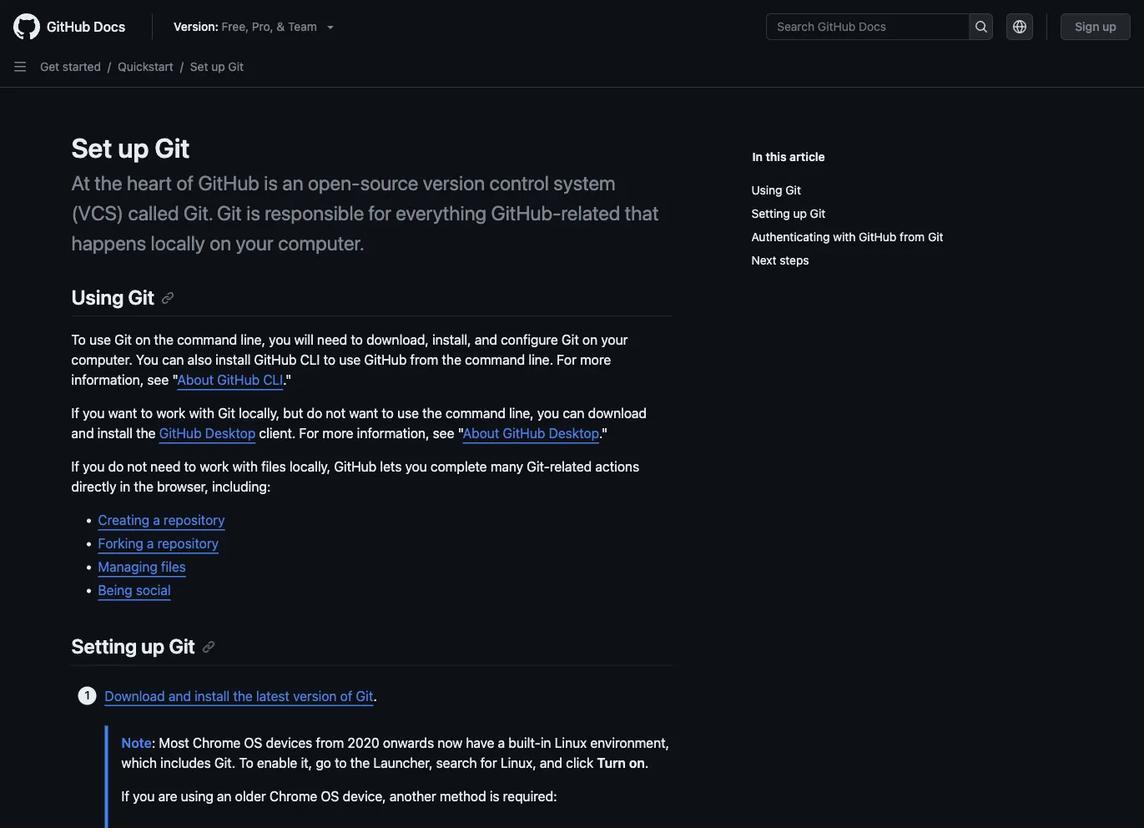 Task type: describe. For each thing, give the bounding box(es) containing it.
github desktop client.  for more information, see " about github desktop ."
[[159, 426, 608, 441]]

you
[[136, 352, 159, 368]]

github down download,
[[364, 352, 407, 368]]

open sidebar image
[[13, 60, 27, 73]]

if you want to work with git locally, but do not want to use the command line, you can download and install the
[[71, 406, 647, 441]]

devices
[[266, 735, 313, 751]]

the inside if you do not need to work with files locally, github lets you complete many git-related actions directly in the browser, including:
[[134, 479, 154, 495]]

1 horizontal spatial chrome
[[270, 788, 318, 804]]

lets
[[380, 459, 402, 475]]

get started link
[[40, 60, 101, 73]]

linux,
[[501, 755, 537, 771]]

1 vertical spatial of
[[340, 688, 353, 704]]

the inside at the heart of github is an open-source version control system (vcs) called git. git is responsible for everything github-related that happens locally on your computer.
[[95, 171, 122, 195]]

github up browser,
[[159, 426, 202, 441]]

with inside the if you want to work with git locally, but do not want to use the command line, you can download and install the
[[189, 406, 215, 421]]

0 horizontal spatial ."
[[283, 372, 292, 388]]

the left github desktop link
[[136, 426, 156, 441]]

authenticating with github from git link
[[752, 225, 1067, 249]]

github inside "github docs" link
[[47, 19, 90, 35]]

:
[[152, 735, 156, 751]]

0 vertical spatial repository
[[164, 512, 225, 528]]

work inside the if you want to work with git locally, but do not want to use the command line, you can download and install the
[[156, 406, 186, 421]]

0 horizontal spatial setting up git link
[[71, 635, 215, 658]]

1 horizontal spatial see
[[433, 426, 455, 441]]

open-
[[308, 171, 360, 195]]

0 horizontal spatial for
[[299, 426, 319, 441]]

0 vertical spatial using git link
[[752, 179, 1067, 202]]

article
[[790, 149, 826, 163]]

everything
[[396, 201, 487, 225]]

1 want from the left
[[108, 406, 137, 421]]

set inside main banner
[[190, 60, 208, 73]]

quickstart
[[118, 60, 173, 73]]

creating
[[98, 512, 150, 528]]

can inside to use git on the command line, you will need to download, install, and configure git on your computer. you can also install github cli to use github from the command line. for more information, see "
[[162, 352, 184, 368]]

github docs link
[[13, 13, 139, 40]]

chrome inside : most chrome os devices from 2020 onwards now have a built-in linux environment, which includes git. to enable it, go to the launcher, search for linux, and click
[[193, 735, 241, 751]]

this
[[766, 149, 787, 163]]

triangle down image
[[324, 20, 337, 33]]

download and install the latest version of git .
[[105, 688, 377, 704]]

command inside the if you want to work with git locally, but do not want to use the command line, you can download and install the
[[446, 406, 506, 421]]

to up the if you want to work with git locally, but do not want to use the command line, you can download and install the
[[324, 352, 336, 368]]

and inside : most chrome os devices from 2020 onwards now have a built-in linux environment, which includes git. to enable it, go to the launcher, search for linux, and click
[[540, 755, 563, 771]]

your inside to use git on the command line, you will need to download, install, and configure git on your computer. you can also install github cli to use github from the command line. for more information, see "
[[601, 332, 628, 348]]

you inside to use git on the command line, you will need to download, install, and configure git on your computer. you can also install github cli to use github from the command line. for more information, see "
[[269, 332, 291, 348]]

now
[[438, 735, 463, 751]]

2 / from the left
[[180, 60, 184, 73]]

github inside authenticating with github from git link
[[859, 230, 897, 244]]

the down install,
[[442, 352, 462, 368]]

source
[[360, 171, 419, 195]]

1 vertical spatial information,
[[357, 426, 430, 441]]

to inside : most chrome os devices from 2020 onwards now have a built-in linux environment, which includes git. to enable it, go to the launcher, search for linux, and click
[[335, 755, 347, 771]]

required:
[[503, 788, 557, 804]]

free,
[[222, 20, 249, 33]]

next
[[752, 253, 777, 267]]

that
[[625, 201, 659, 225]]

install,
[[433, 332, 471, 348]]

if you are using an older chrome os device, another method is required:
[[121, 788, 557, 804]]

also
[[187, 352, 212, 368]]

have
[[466, 735, 495, 751]]

next steps link
[[752, 249, 1067, 272]]

steps
[[780, 253, 810, 267]]

with inside if you do not need to work with files locally, github lets you complete many git-related actions directly in the browser, including:
[[233, 459, 258, 475]]

on right configure
[[583, 332, 598, 348]]

1 vertical spatial repository
[[158, 536, 219, 552]]

configure
[[501, 332, 558, 348]]

go
[[316, 755, 331, 771]]

up down 'free,' in the left of the page
[[211, 60, 225, 73]]

on down 'environment,'
[[630, 755, 645, 771]]

if you do not need to work with files locally, github lets you complete many git-related actions directly in the browser, including:
[[71, 459, 640, 495]]

line, inside the if you want to work with git locally, but do not want to use the command line, you can download and install the
[[509, 406, 534, 421]]

control
[[490, 171, 549, 195]]

linux
[[555, 735, 587, 751]]

1 vertical spatial an
[[217, 788, 232, 804]]

version: free, pro, & team
[[174, 20, 317, 33]]

0 horizontal spatial more
[[323, 426, 354, 441]]

setting inside setting up git link
[[752, 207, 791, 220]]

heart
[[127, 171, 172, 195]]

github up git-
[[503, 426, 546, 441]]

2 want from the left
[[349, 406, 378, 421]]

started
[[63, 60, 101, 73]]

next steps
[[752, 253, 810, 267]]

1 vertical spatial use
[[339, 352, 361, 368]]

onwards
[[383, 735, 434, 751]]

it,
[[301, 755, 312, 771]]

2020
[[348, 735, 380, 751]]

social
[[136, 583, 171, 598]]

0 vertical spatial command
[[177, 332, 237, 348]]

at the heart of github is an open-source version control system (vcs) called git. git is responsible for everything github-related that happens locally on your computer.
[[71, 171, 659, 255]]

in inside if you do not need to work with files locally, github lets you complete many git-related actions directly in the browser, including:
[[120, 479, 131, 495]]

1 vertical spatial cli
[[263, 372, 283, 388]]

from inside to use git on the command line, you will need to download, install, and configure git on your computer. you can also install github cli to use github from the command line. for more information, see "
[[410, 352, 439, 368]]

being social link
[[98, 583, 171, 598]]

docs
[[94, 19, 125, 35]]

0 horizontal spatial is
[[247, 201, 260, 225]]

0 vertical spatial a
[[153, 512, 160, 528]]

download and install the latest version of git link
[[105, 688, 373, 704]]

0 vertical spatial is
[[264, 171, 278, 195]]

git-
[[527, 459, 550, 475]]

about github cli link
[[177, 372, 283, 388]]

includes
[[161, 755, 211, 771]]

1 vertical spatial ."
[[599, 426, 608, 441]]

0 horizontal spatial using git link
[[71, 286, 175, 309]]

of inside at the heart of github is an open-source version control system (vcs) called git. git is responsible for everything github-related that happens locally on your computer.
[[176, 171, 194, 195]]

1 horizontal spatial using
[[752, 183, 783, 197]]

the up github desktop client.  for more information, see " about github desktop ."
[[423, 406, 442, 421]]

0 horizontal spatial use
[[89, 332, 111, 348]]

github inside at the heart of github is an open-source version control system (vcs) called git. git is responsible for everything github-related that happens locally on your computer.
[[198, 171, 260, 195]]

in
[[753, 149, 763, 163]]

os inside : most chrome os devices from 2020 onwards now have a built-in linux environment, which includes git. to enable it, go to the launcher, search for linux, and click
[[244, 735, 263, 751]]

about github cli ."
[[177, 372, 292, 388]]

locally, inside the if you want to work with git locally, but do not want to use the command line, you can download and install the
[[239, 406, 280, 421]]

2 vertical spatial install
[[195, 688, 230, 704]]

do inside if you do not need to work with files locally, github lets you complete many git-related actions directly in the browser, including:
[[108, 459, 124, 475]]

are
[[158, 788, 177, 804]]

download
[[588, 406, 647, 421]]

latest
[[256, 688, 290, 704]]

not inside the if you want to work with git locally, but do not want to use the command line, you can download and install the
[[326, 406, 346, 421]]

in this article element
[[753, 148, 1073, 165]]

github down will
[[254, 352, 297, 368]]

up right sign
[[1103, 20, 1117, 33]]

click
[[566, 755, 594, 771]]

if for if you want to work with git locally, but do not want to use the command line, you can download and install the
[[71, 406, 79, 421]]

browser,
[[157, 479, 209, 495]]

enable
[[257, 755, 298, 771]]

managing
[[98, 559, 158, 575]]

happens
[[71, 231, 146, 255]]

1 vertical spatial about
[[463, 426, 500, 441]]

need inside to use git on the command line, you will need to download, install, and configure git on your computer. you can also install github cli to use github from the command line. for more information, see "
[[317, 332, 348, 348]]

1 vertical spatial setting
[[71, 635, 137, 658]]

set up git
[[71, 132, 190, 164]]

the left latest
[[233, 688, 253, 704]]

install inside to use git on the command line, you will need to download, install, and configure git on your computer. you can also install github cli to use github from the command line. for more information, see "
[[216, 352, 251, 368]]

authenticating
[[752, 230, 830, 244]]

computer. inside at the heart of github is an open-source version control system (vcs) called git. git is responsible for everything github-related that happens locally on your computer.
[[278, 231, 365, 255]]

main banner
[[0, 0, 1145, 88]]

client.
[[259, 426, 296, 441]]

github-
[[491, 201, 562, 225]]

1 horizontal spatial "
[[458, 426, 463, 441]]

1 vertical spatial command
[[465, 352, 525, 368]]

built-
[[509, 735, 541, 751]]

0 horizontal spatial about
[[177, 372, 214, 388]]

0 vertical spatial from
[[900, 230, 925, 244]]

team
[[288, 20, 317, 33]]

but
[[283, 406, 303, 421]]

Search GitHub Docs search field
[[768, 14, 970, 39]]

up up authenticating
[[794, 207, 807, 220]]

if for if you are using an older chrome os device, another method is required:
[[121, 788, 129, 804]]

being
[[98, 583, 132, 598]]

turn on .
[[597, 755, 649, 771]]

sign
[[1076, 20, 1100, 33]]

github inside if you do not need to work with files locally, github lets you complete many git-related actions directly in the browser, including:
[[334, 459, 377, 475]]

which
[[121, 755, 157, 771]]

on up you
[[135, 332, 151, 348]]

at
[[71, 171, 90, 195]]

github up github desktop link
[[217, 372, 260, 388]]



Task type: locate. For each thing, give the bounding box(es) containing it.
0 horizontal spatial need
[[151, 459, 181, 475]]

quickstart link
[[118, 60, 173, 73]]

/ right started
[[108, 60, 111, 73]]

1 desktop from the left
[[205, 426, 256, 441]]

0 horizontal spatial an
[[217, 788, 232, 804]]

desktop down download at the right of page
[[549, 426, 599, 441]]

version right latest
[[293, 688, 337, 704]]

for down have
[[481, 755, 497, 771]]

need inside if you do not need to work with files locally, github lets you complete many git-related actions directly in the browser, including:
[[151, 459, 181, 475]]

line, inside to use git on the command line, you will need to download, install, and configure git on your computer. you can also install github cli to use github from the command line. for more information, see "
[[241, 332, 266, 348]]

command down configure
[[465, 352, 525, 368]]

not up creating
[[127, 459, 147, 475]]

2 vertical spatial a
[[498, 735, 505, 751]]

0 horizontal spatial not
[[127, 459, 147, 475]]

computer. down responsible
[[278, 231, 365, 255]]

need up browser,
[[151, 459, 181, 475]]

to down you
[[141, 406, 153, 421]]

called
[[128, 201, 179, 225]]

with
[[834, 230, 856, 244], [189, 406, 215, 421], [233, 459, 258, 475]]

" inside to use git on the command line, you will need to download, install, and configure git on your computer. you can also install github cli to use github from the command line. for more information, see "
[[172, 372, 177, 388]]

of up 2020
[[340, 688, 353, 704]]

" up complete at left
[[458, 426, 463, 441]]

version inside at the heart of github is an open-source version control system (vcs) called git. git is responsible for everything github-related that happens locally on your computer.
[[423, 171, 485, 195]]

version:
[[174, 20, 219, 33]]

get started / quickstart / set up git
[[40, 60, 244, 73]]

a inside : most chrome os devices from 2020 onwards now have a built-in linux environment, which includes git. to enable it, go to the launcher, search for linux, and click
[[498, 735, 505, 751]]

setting up git link up 'next steps' link
[[752, 202, 1067, 225]]

computer.
[[278, 231, 365, 255], [71, 352, 133, 368]]

0 horizontal spatial computer.
[[71, 352, 133, 368]]

repository down browser,
[[164, 512, 225, 528]]

if inside if you do not need to work with files locally, github lets you complete many git-related actions directly in the browser, including:
[[71, 459, 79, 475]]

github left lets
[[334, 459, 377, 475]]

do up the directly
[[108, 459, 124, 475]]

more
[[580, 352, 611, 368], [323, 426, 354, 441]]

using
[[181, 788, 214, 804]]

launcher,
[[374, 755, 433, 771]]

the up creating a repository link
[[134, 479, 154, 495]]

0 vertical spatial os
[[244, 735, 263, 751]]

git. inside at the heart of github is an open-source version control system (vcs) called git. git is responsible for everything github-related that happens locally on your computer.
[[184, 201, 213, 225]]

command up complete at left
[[446, 406, 506, 421]]

2 horizontal spatial is
[[490, 788, 500, 804]]

see inside to use git on the command line, you will need to download, install, and configure git on your computer. you can also install github cli to use github from the command line. for more information, see "
[[147, 372, 169, 388]]

0 vertical spatial install
[[216, 352, 251, 368]]

related inside at the heart of github is an open-source version control system (vcs) called git. git is responsible for everything github-related that happens locally on your computer.
[[562, 201, 621, 225]]

0 vertical spatial locally,
[[239, 406, 280, 421]]

and inside to use git on the command line, you will need to download, install, and configure git on your computer. you can also install github cli to use github from the command line. for more information, see "
[[475, 332, 498, 348]]

1 horizontal spatial work
[[200, 459, 229, 475]]

0 horizontal spatial setting up git
[[71, 635, 195, 658]]

files down client.
[[261, 459, 286, 475]]

1 horizontal spatial line,
[[509, 406, 534, 421]]

about down also
[[177, 372, 214, 388]]

using git down happens
[[71, 286, 155, 309]]

1 horizontal spatial desktop
[[549, 426, 599, 441]]

0 horizontal spatial using
[[71, 286, 124, 309]]

1 horizontal spatial computer.
[[278, 231, 365, 255]]

1 horizontal spatial about
[[463, 426, 500, 441]]

locally
[[151, 231, 205, 255]]

git. up locally
[[184, 201, 213, 225]]

1 vertical spatial "
[[458, 426, 463, 441]]

in left linux
[[541, 735, 552, 751]]

related down "system"
[[562, 201, 621, 225]]

to up github desktop client.  for more information, see " about github desktop ."
[[382, 406, 394, 421]]

a up forking a repository link
[[153, 512, 160, 528]]

1 horizontal spatial setting
[[752, 207, 791, 220]]

command
[[177, 332, 237, 348], [465, 352, 525, 368], [446, 406, 506, 421]]

/ left set up git link on the top left
[[180, 60, 184, 73]]

(vcs)
[[71, 201, 124, 225]]

1 horizontal spatial version
[[423, 171, 485, 195]]

1 horizontal spatial using git
[[752, 183, 802, 197]]

not inside if you do not need to work with files locally, github lets you complete many git-related actions directly in the browser, including:
[[127, 459, 147, 475]]

information, down you
[[71, 372, 144, 388]]

of
[[176, 171, 194, 195], [340, 688, 353, 704]]

1 horizontal spatial os
[[321, 788, 339, 804]]

1 horizontal spatial an
[[282, 171, 304, 195]]

for right line.
[[557, 352, 577, 368]]

for inside to use git on the command line, you will need to download, install, and configure git on your computer. you can also install github cli to use github from the command line. for more information, see "
[[557, 352, 577, 368]]

of right heart
[[176, 171, 194, 195]]

and right install,
[[475, 332, 498, 348]]

"
[[172, 372, 177, 388], [458, 426, 463, 441]]

the up you
[[154, 332, 174, 348]]

from inside : most chrome os devices from 2020 onwards now have a built-in linux environment, which includes git. to enable it, go to the launcher, search for linux, and click
[[316, 735, 344, 751]]

0 horizontal spatial version
[[293, 688, 337, 704]]

1 vertical spatial os
[[321, 788, 339, 804]]

1 vertical spatial set
[[71, 132, 112, 164]]

including:
[[212, 479, 271, 495]]

1 horizontal spatial do
[[307, 406, 323, 421]]

the inside : most chrome os devices from 2020 onwards now have a built-in linux environment, which includes git. to enable it, go to the launcher, search for linux, and click
[[351, 755, 370, 771]]

0 vertical spatial your
[[236, 231, 274, 255]]

1 / from the left
[[108, 60, 111, 73]]

2 vertical spatial use
[[398, 406, 419, 421]]

will
[[294, 332, 314, 348]]

an inside at the heart of github is an open-source version control system (vcs) called git. git is responsible for everything github-related that happens locally on your computer.
[[282, 171, 304, 195]]

&
[[277, 20, 285, 33]]

1 horizontal spatial cli
[[300, 352, 320, 368]]

0 vertical spatial ."
[[283, 372, 292, 388]]

complete
[[431, 459, 487, 475]]

0 horizontal spatial using git
[[71, 286, 155, 309]]

related inside if you do not need to work with files locally, github lets you complete many git-related actions directly in the browser, including:
[[550, 459, 592, 475]]

more inside to use git on the command line, you will need to download, install, and configure git on your computer. you can also install github cli to use github from the command line. for more information, see "
[[580, 352, 611, 368]]

information, inside to use git on the command line, you will need to download, install, and configure git on your computer. you can also install github cli to use github from the command line. for more information, see "
[[71, 372, 144, 388]]

older
[[235, 788, 266, 804]]

an left older
[[217, 788, 232, 804]]

0 vertical spatial in
[[120, 479, 131, 495]]

chrome
[[193, 735, 241, 751], [270, 788, 318, 804]]

1 vertical spatial for
[[299, 426, 319, 441]]

os
[[244, 735, 263, 751], [321, 788, 339, 804]]

2 horizontal spatial with
[[834, 230, 856, 244]]

for inside : most chrome os devices from 2020 onwards now have a built-in linux environment, which includes git. to enable it, go to the launcher, search for linux, and click
[[481, 755, 497, 771]]

sign up
[[1076, 20, 1117, 33]]

0 vertical spatial computer.
[[278, 231, 365, 255]]

using down happens
[[71, 286, 124, 309]]

1 horizontal spatial need
[[317, 332, 348, 348]]

set up 'at'
[[71, 132, 112, 164]]

1 vertical spatial with
[[189, 406, 215, 421]]

0 horizontal spatial set
[[71, 132, 112, 164]]

your down responsible
[[236, 231, 274, 255]]

locally, inside if you do not need to work with files locally, github lets you complete many git-related actions directly in the browser, including:
[[290, 459, 331, 475]]

use inside the if you want to work with git locally, but do not want to use the command line, you can download and install the
[[398, 406, 419, 421]]

many
[[491, 459, 524, 475]]

0 vertical spatial .
[[373, 688, 377, 704]]

setting up git up authenticating
[[752, 207, 826, 220]]

0 vertical spatial set
[[190, 60, 208, 73]]

0 vertical spatial setting up git
[[752, 207, 826, 220]]

do right but
[[307, 406, 323, 421]]

the
[[95, 171, 122, 195], [154, 332, 174, 348], [442, 352, 462, 368], [423, 406, 442, 421], [136, 426, 156, 441], [134, 479, 154, 495], [233, 688, 253, 704], [351, 755, 370, 771]]

0 horizontal spatial .
[[373, 688, 377, 704]]

1 vertical spatial more
[[323, 426, 354, 441]]

about github desktop link
[[463, 426, 599, 441]]

0 vertical spatial line,
[[241, 332, 266, 348]]

0 vertical spatial with
[[834, 230, 856, 244]]

sign up link
[[1061, 13, 1131, 40]]

0 vertical spatial do
[[307, 406, 323, 421]]

see up complete at left
[[433, 426, 455, 441]]

1 vertical spatial line,
[[509, 406, 534, 421]]

on right locally
[[210, 231, 231, 255]]

and right download
[[169, 688, 191, 704]]

1 horizontal spatial with
[[233, 459, 258, 475]]

0 vertical spatial git.
[[184, 201, 213, 225]]

to inside if you do not need to work with files locally, github lets you complete many git-related actions directly in the browser, including:
[[184, 459, 196, 475]]

git inside main banner
[[228, 60, 244, 73]]

to up browser,
[[184, 459, 196, 475]]

1 vertical spatial your
[[601, 332, 628, 348]]

and down linux
[[540, 755, 563, 771]]

0 horizontal spatial line,
[[241, 332, 266, 348]]

to left download,
[[351, 332, 363, 348]]

1 horizontal spatial in
[[541, 735, 552, 751]]

install inside the if you want to work with git locally, but do not want to use the command line, you can download and install the
[[97, 426, 133, 441]]

with up the including:
[[233, 459, 258, 475]]

1 vertical spatial a
[[147, 536, 154, 552]]

actions
[[596, 459, 640, 475]]

information,
[[71, 372, 144, 388], [357, 426, 430, 441]]

method
[[440, 788, 486, 804]]

1 horizontal spatial .
[[645, 755, 649, 771]]

files inside creating a repository forking a repository managing files being social
[[161, 559, 186, 575]]

github up locally
[[198, 171, 260, 195]]

2 horizontal spatial from
[[900, 230, 925, 244]]

note
[[121, 735, 152, 751]]

1 vertical spatial can
[[563, 406, 585, 421]]

up up heart
[[118, 132, 149, 164]]

1 horizontal spatial locally,
[[290, 459, 331, 475]]

forking
[[98, 536, 143, 552]]

line, up about github desktop link
[[509, 406, 534, 421]]

0 horizontal spatial locally,
[[239, 406, 280, 421]]

more up if you do not need to work with files locally, github lets you complete many git-related actions directly in the browser, including:
[[323, 426, 354, 441]]

1 vertical spatial if
[[71, 459, 79, 475]]

chrome down it,
[[270, 788, 318, 804]]

most
[[159, 735, 189, 751]]

chrome up includes at the left
[[193, 735, 241, 751]]

desktop left client.
[[205, 426, 256, 441]]

0 horizontal spatial desktop
[[205, 426, 256, 441]]

os down go on the bottom left of the page
[[321, 788, 339, 804]]

in right the directly
[[120, 479, 131, 495]]

need right will
[[317, 332, 348, 348]]

0 vertical spatial not
[[326, 406, 346, 421]]

1 vertical spatial files
[[161, 559, 186, 575]]

select language: current language is english image
[[1014, 20, 1027, 33]]

github desktop link
[[159, 426, 256, 441]]

from down download,
[[410, 352, 439, 368]]

setting up git up download
[[71, 635, 195, 658]]

0 vertical spatial cli
[[300, 352, 320, 368]]

on inside at the heart of github is an open-source version control system (vcs) called git. git is responsible for everything github-related that happens locally on your computer.
[[210, 231, 231, 255]]

0 vertical spatial work
[[156, 406, 186, 421]]

for
[[369, 201, 392, 225], [481, 755, 497, 771]]

/
[[108, 60, 111, 73], [180, 60, 184, 73]]

" up github desktop link
[[172, 372, 177, 388]]

can right you
[[162, 352, 184, 368]]

install up the directly
[[97, 426, 133, 441]]

install up about github cli ."
[[216, 352, 251, 368]]

if
[[71, 406, 79, 421], [71, 459, 79, 475], [121, 788, 129, 804]]

if for if you do not need to work with files locally, github lets you complete many git-related actions directly in the browser, including:
[[71, 459, 79, 475]]

setting up git
[[752, 207, 826, 220], [71, 635, 195, 658]]

files inside if you do not need to work with files locally, github lets you complete many git-related actions directly in the browser, including:
[[261, 459, 286, 475]]

git. inside : most chrome os devices from 2020 onwards now have a built-in linux environment, which includes git. to enable it, go to the launcher, search for linux, and click
[[215, 755, 236, 771]]

forking a repository link
[[98, 536, 219, 552]]

. down 'environment,'
[[645, 755, 649, 771]]

0 horizontal spatial of
[[176, 171, 194, 195]]

cli up client.
[[263, 372, 283, 388]]

github
[[47, 19, 90, 35], [198, 171, 260, 195], [859, 230, 897, 244], [254, 352, 297, 368], [364, 352, 407, 368], [217, 372, 260, 388], [159, 426, 202, 441], [503, 426, 546, 441], [334, 459, 377, 475]]

." down download at the right of page
[[599, 426, 608, 441]]

1 horizontal spatial ."
[[599, 426, 608, 441]]

git
[[228, 60, 244, 73], [155, 132, 190, 164], [786, 183, 802, 197], [217, 201, 242, 225], [811, 207, 826, 220], [929, 230, 944, 244], [128, 286, 155, 309], [115, 332, 132, 348], [562, 332, 579, 348], [218, 406, 235, 421], [169, 635, 195, 658], [356, 688, 373, 704]]

git.
[[184, 201, 213, 225], [215, 755, 236, 771]]

directly
[[71, 479, 116, 495]]

want
[[108, 406, 137, 421], [349, 406, 378, 421]]

: most chrome os devices from 2020 onwards now have a built-in linux environment, which includes git. to enable it, go to the launcher, search for linux, and click
[[121, 735, 670, 771]]

git. right includes at the left
[[215, 755, 236, 771]]

line.
[[529, 352, 554, 368]]

command up also
[[177, 332, 237, 348]]

2 horizontal spatial use
[[398, 406, 419, 421]]

0 vertical spatial setting up git link
[[752, 202, 1067, 225]]

0 vertical spatial for
[[369, 201, 392, 225]]

managing files link
[[98, 559, 186, 575]]

to use git on the command line, you will need to download, install, and configure git on your computer. you can also install github cli to use github from the command line. for more information, see "
[[71, 332, 628, 388]]

turn
[[597, 755, 626, 771]]

download
[[105, 688, 165, 704]]

in inside : most chrome os devices from 2020 onwards now have a built-in linux environment, which includes git. to enable it, go to the launcher, search for linux, and click
[[541, 735, 552, 751]]

work inside if you do not need to work with files locally, github lets you complete many git-related actions directly in the browser, including:
[[200, 459, 229, 475]]

from up go on the bottom left of the page
[[316, 735, 344, 751]]

1 horizontal spatial set
[[190, 60, 208, 73]]

an up responsible
[[282, 171, 304, 195]]

do
[[307, 406, 323, 421], [108, 459, 124, 475]]

from up 'next steps' link
[[900, 230, 925, 244]]

from
[[900, 230, 925, 244], [410, 352, 439, 368], [316, 735, 344, 751]]

information, up lets
[[357, 426, 430, 441]]

1 vertical spatial install
[[97, 426, 133, 441]]

and inside the if you want to work with git locally, but do not want to use the command line, you can download and install the
[[71, 426, 94, 441]]

repository
[[164, 512, 225, 528], [158, 536, 219, 552]]

your inside at the heart of github is an open-source version control system (vcs) called git. git is responsible for everything github-related that happens locally on your computer.
[[236, 231, 274, 255]]

using git link down happens
[[71, 286, 175, 309]]

cli
[[300, 352, 320, 368], [263, 372, 283, 388]]

to inside : most chrome os devices from 2020 onwards now have a built-in linux environment, which includes git. to enable it, go to the launcher, search for linux, and click
[[239, 755, 254, 771]]

1 vertical spatial git.
[[215, 755, 236, 771]]

pro,
[[252, 20, 274, 33]]

repository down creating a repository link
[[158, 536, 219, 552]]

search
[[436, 755, 477, 771]]

0 vertical spatial version
[[423, 171, 485, 195]]

about up complete at left
[[463, 426, 500, 441]]

1 horizontal spatial git.
[[215, 755, 236, 771]]

1 horizontal spatial not
[[326, 406, 346, 421]]

for inside at the heart of github is an open-source version control system (vcs) called git. git is responsible for everything github-related that happens locally on your computer.
[[369, 201, 392, 225]]

get
[[40, 60, 59, 73]]

github docs
[[47, 19, 125, 35]]

to right go on the bottom left of the page
[[335, 755, 347, 771]]

more right line.
[[580, 352, 611, 368]]

2 desktop from the left
[[549, 426, 599, 441]]

1 vertical spatial see
[[433, 426, 455, 441]]

do inside the if you want to work with git locally, but do not want to use the command line, you can download and install the
[[307, 406, 323, 421]]

0 horizontal spatial from
[[316, 735, 344, 751]]

computer. inside to use git on the command line, you will need to download, install, and configure git on your computer. you can also install github cli to use github from the command line. for more information, see "
[[71, 352, 133, 368]]

0 vertical spatial an
[[282, 171, 304, 195]]

1 horizontal spatial use
[[339, 352, 361, 368]]

device,
[[343, 788, 386, 804]]

can inside the if you want to work with git locally, but do not want to use the command line, you can download and install the
[[563, 406, 585, 421]]

for down but
[[299, 426, 319, 441]]

with right authenticating
[[834, 230, 856, 244]]

cli down will
[[300, 352, 320, 368]]

0 horizontal spatial for
[[369, 201, 392, 225]]

1 vertical spatial setting up git link
[[71, 635, 215, 658]]

1 vertical spatial version
[[293, 688, 337, 704]]

if inside the if you want to work with git locally, but do not want to use the command line, you can download and install the
[[71, 406, 79, 421]]

your up download at the right of page
[[601, 332, 628, 348]]

0 vertical spatial using git
[[752, 183, 802, 197]]

up up download
[[141, 635, 165, 658]]

download,
[[367, 332, 429, 348]]

github up get started link on the top of page
[[47, 19, 90, 35]]

files down forking a repository link
[[161, 559, 186, 575]]

creating a repository forking a repository managing files being social
[[98, 512, 225, 598]]

related
[[562, 201, 621, 225], [550, 459, 592, 475]]

creating a repository link
[[98, 512, 225, 528]]

setting up git link up download
[[71, 635, 215, 658]]

an
[[282, 171, 304, 195], [217, 788, 232, 804]]

1 horizontal spatial to
[[239, 755, 254, 771]]

using git
[[752, 183, 802, 197], [71, 286, 155, 309]]

using git down this at top right
[[752, 183, 802, 197]]

search image
[[975, 20, 988, 33]]

line, up about github cli ."
[[241, 332, 266, 348]]

cli inside to use git on the command line, you will need to download, install, and configure git on your computer. you can also install github cli to use github from the command line. for more information, see "
[[300, 352, 320, 368]]

1 vertical spatial computer.
[[71, 352, 133, 368]]

setting down being
[[71, 635, 137, 658]]

git inside at the heart of github is an open-source version control system (vcs) called git. git is responsible for everything github-related that happens locally on your computer.
[[217, 201, 242, 225]]

0 horizontal spatial information,
[[71, 372, 144, 388]]

0 vertical spatial can
[[162, 352, 184, 368]]

0 horizontal spatial can
[[162, 352, 184, 368]]

. up 2020
[[373, 688, 377, 704]]

github up 'next steps' link
[[859, 230, 897, 244]]

None search field
[[767, 13, 994, 40]]

1 horizontal spatial of
[[340, 688, 353, 704]]

related left actions
[[550, 459, 592, 475]]

line,
[[241, 332, 266, 348], [509, 406, 534, 421]]

want down you
[[108, 406, 137, 421]]

computer. left you
[[71, 352, 133, 368]]

1 vertical spatial setting up git
[[71, 635, 195, 658]]

the down 2020
[[351, 755, 370, 771]]

set up git link
[[190, 60, 244, 73]]

authenticating with github from git
[[752, 230, 944, 244]]

a
[[153, 512, 160, 528], [147, 536, 154, 552], [498, 735, 505, 751]]

to inside to use git on the command line, you will need to download, install, and configure git on your computer. you can also install github cli to use github from the command line. for more information, see "
[[71, 332, 86, 348]]

to
[[351, 332, 363, 348], [324, 352, 336, 368], [141, 406, 153, 421], [382, 406, 394, 421], [184, 459, 196, 475], [335, 755, 347, 771]]

with inside authenticating with github from git link
[[834, 230, 856, 244]]

."
[[283, 372, 292, 388], [599, 426, 608, 441]]

git inside the if you want to work with git locally, but do not want to use the command line, you can download and install the
[[218, 406, 235, 421]]

want up github desktop client.  for more information, see " about github desktop ."
[[349, 406, 378, 421]]

locally, down client.
[[290, 459, 331, 475]]

can
[[162, 352, 184, 368], [563, 406, 585, 421]]



Task type: vqa. For each thing, say whether or not it's contained in the screenshot.
personal within the the Configuring GitHub Copilot settings on GitHub.com You can change your personal settings on GitHub.com to configure GitHub Copilot's behavior. This affects ho
no



